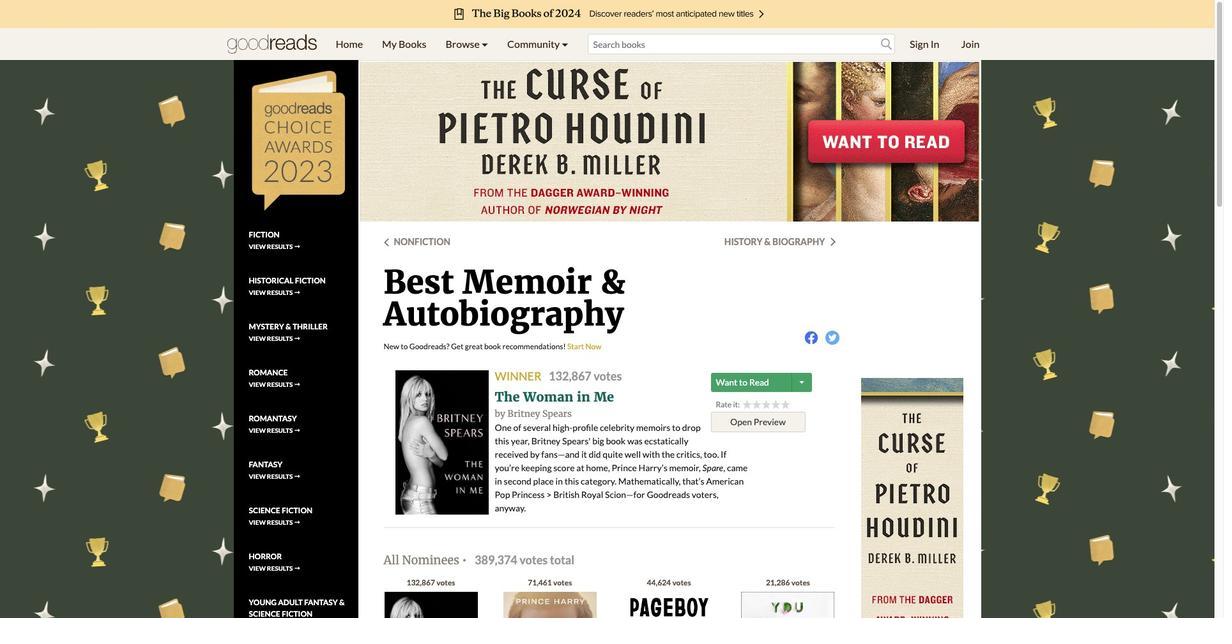 Task type: describe. For each thing, give the bounding box(es) containing it.
want
[[716, 377, 738, 388]]

second
[[504, 476, 532, 487]]

389,374
[[475, 553, 518, 568]]

to inside one of several high-profile celebrity memoirs to drop this year, britney spears' big book was ecstatically received by fans—and it did quite well with the critics, too. if you're keeping score at home, prince harry's memoir,
[[672, 422, 681, 433]]

this inside , came in second place in this category. mathematically, that's american pop princess > british royal scion—for goodreads voters, anyway.
[[565, 476, 579, 487]]

nonfiction link
[[384, 236, 451, 247]]

voters,
[[692, 490, 719, 500]]

britney inside one of several high-profile celebrity memoirs to drop this year, britney spears' big book was ecstatically received by fans—and it did quite well with the critics, too. if you're keeping score at home, prince harry's memoir,
[[532, 436, 561, 447]]

place
[[533, 476, 554, 487]]

historical fiction view results →
[[249, 276, 326, 297]]

my books
[[382, 38, 427, 50]]

british
[[554, 490, 580, 500]]

the most anticipated books of 2024 image
[[96, 0, 1119, 28]]

profile
[[573, 422, 598, 433]]

one
[[495, 422, 512, 433]]

results inside "romantasy view results →"
[[267, 427, 293, 435]]

get
[[451, 342, 464, 351]]

view inside fantasy view results →
[[249, 473, 266, 481]]

this inside one of several high-profile celebrity memoirs to drop this year, britney spears' big book was ecstatically received by fans—and it did quite well with the critics, too. if you're keeping score at home, prince harry's memoir,
[[495, 436, 509, 447]]

ecstatically
[[645, 436, 689, 447]]

0 horizontal spatial in
[[495, 476, 502, 487]]

goodreads?
[[410, 342, 450, 351]]

now
[[586, 342, 602, 351]]

menu containing home
[[326, 28, 578, 60]]

score
[[554, 463, 575, 474]]

memoir,
[[669, 463, 701, 474]]

community ▾ button
[[498, 28, 578, 60]]

romance view results →
[[249, 368, 301, 389]]

high-
[[553, 422, 573, 433]]

fiction inside fiction view results →
[[249, 230, 280, 240]]

spare
[[703, 463, 724, 474]]

year,
[[511, 436, 530, 447]]

view inside historical fiction view results →
[[249, 289, 266, 297]]

browse ▾
[[446, 38, 488, 50]]

total
[[550, 553, 575, 568]]

if
[[721, 449, 727, 460]]

community ▾
[[507, 38, 569, 50]]

by inside one of several high-profile celebrity memoirs to drop this year, britney spears' big book was ecstatically received by fans—and it did quite well with the critics, too. if you're keeping score at home, prince harry's memoir,
[[530, 449, 540, 460]]

romance
[[249, 368, 288, 378]]

→ inside 'romance view results →'
[[294, 381, 301, 389]]

community
[[507, 38, 560, 50]]

science fiction view results →
[[249, 506, 313, 527]]

in for place
[[556, 476, 563, 487]]

sign in link
[[900, 28, 949, 60]]

romantasy view results →
[[249, 414, 301, 435]]

▾ for community ▾
[[562, 38, 569, 50]]

book inside one of several high-profile celebrity memoirs to drop this year, britney spears' big book was ecstatically received by fans—and it did quite well with the critics, too. if you're keeping score at home, prince harry's memoir,
[[606, 436, 626, 447]]

→ inside historical fiction view results →
[[294, 289, 301, 297]]

fiction inside science fiction view results →
[[282, 506, 313, 516]]

new
[[384, 342, 399, 351]]

to for want
[[739, 377, 748, 388]]

history
[[725, 236, 763, 247]]

votes for 44,624 votes
[[673, 578, 691, 588]]

you could make this place beautiful by maggie  smith image
[[742, 592, 835, 619]]

history & biography link
[[725, 236, 836, 247]]

well
[[625, 449, 641, 460]]

was
[[628, 436, 643, 447]]

votes for 71,461 votes
[[553, 578, 572, 588]]

0 horizontal spatial 132,867
[[407, 578, 435, 588]]

the woman in me link
[[495, 389, 614, 405]]

did
[[589, 449, 601, 460]]

historical
[[249, 276, 294, 286]]

fiction view results →
[[249, 230, 301, 251]]

nominees
[[402, 553, 460, 568]]

sign
[[910, 38, 929, 50]]

→ inside fantasy view results →
[[294, 473, 301, 481]]

Search for books to add to your shelves search field
[[588, 34, 895, 54]]

→ inside fiction view results →
[[294, 243, 301, 251]]

thriller
[[293, 322, 328, 332]]

romantasy
[[249, 414, 297, 424]]

goodreads
[[647, 490, 690, 500]]

winner
[[495, 369, 542, 383]]

fantasy inside young adult fantasy & science fiction
[[304, 598, 338, 608]]

several
[[523, 422, 551, 433]]

home link
[[326, 28, 373, 60]]

spears
[[543, 408, 572, 420]]

rate
[[716, 400, 732, 409]]

in for woman
[[577, 389, 590, 405]]

want to read button
[[716, 373, 769, 392]]

results inside science fiction view results →
[[267, 519, 293, 527]]

autobiography
[[384, 295, 624, 335]]

2023 goodreads choice awards image
[[249, 70, 345, 211]]

great
[[465, 342, 483, 351]]

fiction inside historical fiction view results →
[[295, 276, 326, 286]]

, came in second place in this category. mathematically, that's american pop princess > british royal scion—for goodreads voters, anyway.
[[495, 463, 748, 514]]

1 vertical spatial advertisement element
[[861, 378, 963, 619]]

votes for 132,867 votes
[[437, 578, 455, 588]]

big
[[593, 436, 604, 447]]

mathematically,
[[618, 476, 681, 487]]

with
[[643, 449, 660, 460]]

→ inside horror view results →
[[294, 565, 301, 573]]

results inside historical fiction view results →
[[267, 289, 293, 297]]

Search books text field
[[588, 34, 895, 54]]

view inside science fiction view results →
[[249, 519, 266, 527]]

spare by prince harry image
[[503, 592, 597, 619]]

share on twitter image
[[825, 331, 839, 345]]

it
[[581, 449, 587, 460]]

results inside fantasy view results →
[[267, 473, 293, 481]]

fiction inside young adult fantasy & science fiction
[[282, 610, 313, 619]]

votes inside 'all nominees • 389,374 votes total'
[[520, 553, 548, 568]]

want to read
[[716, 377, 769, 388]]

→ inside "romantasy view results →"
[[294, 427, 301, 435]]

browse
[[446, 38, 480, 50]]

view inside mystery & thriller view results →
[[249, 335, 266, 343]]

& inside young adult fantasy & science fiction
[[339, 598, 345, 608]]

results inside mystery & thriller view results →
[[267, 335, 293, 343]]



Task type: locate. For each thing, give the bounding box(es) containing it.
join link
[[952, 28, 990, 60]]

science inside science fiction view results →
[[249, 506, 280, 516]]

open preview link
[[711, 412, 806, 433]]

71,461 votes
[[528, 578, 572, 588]]

to for new
[[401, 342, 408, 351]]

1 vertical spatial science
[[249, 610, 280, 619]]

to left "read"
[[739, 377, 748, 388]]

→ up adult
[[294, 565, 301, 573]]

2 ▾ from the left
[[562, 38, 569, 50]]

0 horizontal spatial ▾
[[482, 38, 488, 50]]

view down romance
[[249, 381, 266, 389]]

6 results from the top
[[267, 473, 293, 481]]

science inside young adult fantasy & science fiction
[[249, 610, 280, 619]]

votes inside winner 132,867 votes the woman in me by britney spears
[[594, 369, 622, 383]]

results up horror
[[267, 519, 293, 527]]

view down mystery
[[249, 335, 266, 343]]

pop
[[495, 490, 510, 500]]

britney up of
[[508, 408, 540, 420]]

1 horizontal spatial by
[[530, 449, 540, 460]]

votes right 21,286
[[792, 578, 810, 588]]

fiction up historical
[[249, 230, 280, 240]]

1 vertical spatial the woman in me by britney spears image
[[384, 592, 478, 619]]

adult
[[278, 598, 303, 608]]

britney inside winner 132,867 votes the woman in me by britney spears
[[508, 408, 540, 420]]

0 horizontal spatial fantasy
[[249, 460, 282, 470]]

fantasy down "romantasy view results →"
[[249, 460, 282, 470]]

→ down the thriller
[[294, 335, 301, 343]]

best memoir & autobiography
[[384, 263, 625, 335]]

this
[[495, 436, 509, 447], [565, 476, 579, 487]]

britney down several
[[532, 436, 561, 447]]

1 vertical spatial book
[[606, 436, 626, 447]]

4 → from the top
[[294, 381, 301, 389]]

0 vertical spatial book
[[484, 342, 501, 351]]

votes
[[594, 369, 622, 383], [520, 553, 548, 568], [437, 578, 455, 588], [553, 578, 572, 588], [673, 578, 691, 588], [792, 578, 810, 588]]

▾
[[482, 38, 488, 50], [562, 38, 569, 50]]

fantasy
[[249, 460, 282, 470], [304, 598, 338, 608]]

1 horizontal spatial 132,867
[[549, 369, 592, 383]]

sign in
[[910, 38, 940, 50]]

young
[[249, 598, 277, 608]]

view inside 'romance view results →'
[[249, 381, 266, 389]]

1 horizontal spatial ▾
[[562, 38, 569, 50]]

1 vertical spatial 132,867
[[407, 578, 435, 588]]

3 results from the top
[[267, 335, 293, 343]]

132,867 inside winner 132,867 votes the woman in me by britney spears
[[549, 369, 592, 383]]

me
[[594, 389, 614, 405]]

results down mystery
[[267, 335, 293, 343]]

results down horror
[[267, 565, 293, 573]]

home
[[336, 38, 363, 50]]

the woman in me by britney spears image
[[395, 371, 489, 515], [384, 592, 478, 619]]

view down horror
[[249, 565, 266, 573]]

21,286 votes
[[766, 578, 810, 588]]

votes up the 71,461
[[520, 553, 548, 568]]

1 vertical spatial this
[[565, 476, 579, 487]]

fantasy right adult
[[304, 598, 338, 608]]

to left drop
[[672, 422, 681, 433]]

6 → from the top
[[294, 473, 301, 481]]

prince
[[612, 463, 637, 474]]

too.
[[704, 449, 719, 460]]

fantasy view results →
[[249, 460, 301, 481]]

0 vertical spatial this
[[495, 436, 509, 447]]

7 → from the top
[[294, 519, 301, 527]]

results up science fiction view results →
[[267, 473, 293, 481]]

menu
[[326, 28, 578, 60]]

view inside fiction view results →
[[249, 243, 266, 251]]

1 ▾ from the left
[[482, 38, 488, 50]]

results up historical
[[267, 243, 293, 251]]

spears'
[[562, 436, 591, 447]]

book down celebrity
[[606, 436, 626, 447]]

pageboy by elliot page image
[[623, 592, 716, 619]]

drop
[[682, 422, 701, 433]]

advertisement element
[[360, 62, 980, 222], [861, 378, 963, 619]]

0 horizontal spatial to
[[401, 342, 408, 351]]

0 vertical spatial advertisement element
[[360, 62, 980, 222]]

read
[[749, 377, 769, 388]]

2 → from the top
[[294, 289, 301, 297]]

0 vertical spatial 132,867
[[549, 369, 592, 383]]

view up science fiction view results →
[[249, 473, 266, 481]]

start
[[568, 342, 584, 351]]

0 vertical spatial by
[[495, 408, 506, 420]]

21,286
[[766, 578, 790, 588]]

8 view from the top
[[249, 565, 266, 573]]

woman
[[523, 389, 573, 405]]

44,624
[[647, 578, 671, 588]]

this down one
[[495, 436, 509, 447]]

to inside button
[[739, 377, 748, 388]]

8 → from the top
[[294, 565, 301, 573]]

results down romance
[[267, 381, 293, 389]]

& inside best memoir & autobiography
[[601, 263, 625, 303]]

harry's
[[639, 463, 668, 474]]

open preview
[[731, 417, 786, 428]]

0 vertical spatial britney
[[508, 408, 540, 420]]

1 vertical spatial fantasy
[[304, 598, 338, 608]]

8 results from the top
[[267, 565, 293, 573]]

0 horizontal spatial book
[[484, 342, 501, 351]]

votes down nominees
[[437, 578, 455, 588]]

share on facebook image
[[805, 331, 819, 345]]

→ inside mystery & thriller view results →
[[294, 335, 301, 343]]

1 horizontal spatial in
[[556, 476, 563, 487]]

votes for 21,286 votes
[[792, 578, 810, 588]]

science down young
[[249, 610, 280, 619]]

to
[[401, 342, 408, 351], [739, 377, 748, 388], [672, 422, 681, 433]]

books
[[399, 38, 427, 50]]

→ up romantasy
[[294, 381, 301, 389]]

mystery & thriller view results →
[[249, 322, 328, 343]]

view inside "romantasy view results →"
[[249, 427, 266, 435]]

3 view from the top
[[249, 335, 266, 343]]

→ up horror view results →
[[294, 519, 301, 527]]

→ up the thriller
[[294, 289, 301, 297]]

by up one
[[495, 408, 506, 420]]

1 → from the top
[[294, 243, 301, 251]]

of
[[513, 422, 521, 433]]

1 vertical spatial to
[[739, 377, 748, 388]]

2 horizontal spatial to
[[739, 377, 748, 388]]

results down romantasy
[[267, 427, 293, 435]]

royal
[[581, 490, 603, 500]]

2 view from the top
[[249, 289, 266, 297]]

1 horizontal spatial to
[[672, 422, 681, 433]]

celebrity
[[600, 422, 635, 433]]

home,
[[586, 463, 610, 474]]

the woman in me by britney spears image down 132,867 votes
[[384, 592, 478, 619]]

results inside fiction view results →
[[267, 243, 293, 251]]

princess
[[512, 490, 545, 500]]

132,867
[[549, 369, 592, 383], [407, 578, 435, 588]]

▾ right browse
[[482, 38, 488, 50]]

one of several high-profile celebrity memoirs to drop this year, britney spears' big book was ecstatically received by fans—and it did quite well with the critics, too. if you're keeping score at home, prince harry's memoir,
[[495, 422, 727, 474]]

→ up historical fiction view results →
[[294, 243, 301, 251]]

best
[[384, 263, 454, 303]]

,
[[724, 463, 726, 474]]

in down score
[[556, 476, 563, 487]]

0 vertical spatial the woman in me by britney spears image
[[395, 371, 489, 515]]

0 vertical spatial science
[[249, 506, 280, 516]]

to right new
[[401, 342, 408, 351]]

in left me
[[577, 389, 590, 405]]

6 view from the top
[[249, 473, 266, 481]]

recommendations!
[[503, 342, 566, 351]]

votes down the total
[[553, 578, 572, 588]]

history & biography
[[725, 236, 825, 247]]

132,867 up the woman in me link
[[549, 369, 592, 383]]

5 results from the top
[[267, 427, 293, 435]]

in inside winner 132,867 votes the woman in me by britney spears
[[577, 389, 590, 405]]

science
[[249, 506, 280, 516], [249, 610, 280, 619]]

this up british
[[565, 476, 579, 487]]

memoir
[[463, 263, 592, 303]]

start now link
[[568, 342, 602, 351]]

2 science from the top
[[249, 610, 280, 619]]

fiction down adult
[[282, 610, 313, 619]]

7 view from the top
[[249, 519, 266, 527]]

1 horizontal spatial book
[[606, 436, 626, 447]]

at
[[577, 463, 585, 474]]

category.
[[581, 476, 617, 487]]

7 results from the top
[[267, 519, 293, 527]]

the woman in me by britney spears image left one
[[395, 371, 489, 515]]

1 vertical spatial by
[[530, 449, 540, 460]]

→ down romantasy
[[294, 427, 301, 435]]

book right the great
[[484, 342, 501, 351]]

fantasy inside fantasy view results →
[[249, 460, 282, 470]]

1 results from the top
[[267, 243, 293, 251]]

mystery
[[249, 322, 284, 332]]

view inside horror view results →
[[249, 565, 266, 573]]

group
[[743, 400, 791, 410]]

my books link
[[373, 28, 436, 60]]

4 view from the top
[[249, 381, 266, 389]]

by up keeping
[[530, 449, 540, 460]]

view up historical
[[249, 243, 266, 251]]

it:
[[733, 400, 740, 409]]

fiction down fantasy view results →
[[282, 506, 313, 516]]

0 horizontal spatial by
[[495, 408, 506, 420]]

5 view from the top
[[249, 427, 266, 435]]

in up pop
[[495, 476, 502, 487]]

young adult fantasy & science fiction
[[249, 598, 345, 619]]

results inside horror view results →
[[267, 565, 293, 573]]

&
[[765, 236, 771, 247], [601, 263, 625, 303], [286, 322, 291, 332], [339, 598, 345, 608]]

0 horizontal spatial this
[[495, 436, 509, 447]]

1 vertical spatial britney
[[532, 436, 561, 447]]

quite
[[603, 449, 623, 460]]

→ up science fiction view results →
[[294, 473, 301, 481]]

my
[[382, 38, 397, 50]]

biography
[[773, 236, 825, 247]]

0 vertical spatial fantasy
[[249, 460, 282, 470]]

all
[[384, 553, 399, 568]]

votes right 44,624
[[673, 578, 691, 588]]

▾ for browse ▾
[[482, 38, 488, 50]]

horror view results →
[[249, 552, 301, 573]]

44,624 votes
[[647, 578, 691, 588]]

critics,
[[677, 449, 702, 460]]

new to goodreads? get great book recommendations! start now
[[384, 342, 602, 351]]

fiction
[[249, 230, 280, 240], [295, 276, 326, 286], [282, 506, 313, 516], [282, 610, 313, 619]]

keeping
[[521, 463, 552, 474]]

votes up me
[[594, 369, 622, 383]]

book
[[484, 342, 501, 351], [606, 436, 626, 447]]

by inside winner 132,867 votes the woman in me by britney spears
[[495, 408, 506, 420]]

the
[[495, 389, 520, 405]]

results down historical
[[267, 289, 293, 297]]

view down historical
[[249, 289, 266, 297]]

horror
[[249, 552, 282, 562]]

rate it:
[[716, 400, 740, 409]]

open
[[731, 417, 752, 428]]

▾ right community
[[562, 38, 569, 50]]

132,867 down nominees
[[407, 578, 435, 588]]

results inside 'romance view results →'
[[267, 381, 293, 389]]

view up horror
[[249, 519, 266, 527]]

fans—and
[[541, 449, 580, 460]]

4 results from the top
[[267, 381, 293, 389]]

0 vertical spatial to
[[401, 342, 408, 351]]

view down romantasy
[[249, 427, 266, 435]]

& inside mystery & thriller view results →
[[286, 322, 291, 332]]

▾ inside popup button
[[482, 38, 488, 50]]

fiction right historical
[[295, 276, 326, 286]]

3 → from the top
[[294, 335, 301, 343]]

2 vertical spatial to
[[672, 422, 681, 433]]

came
[[727, 463, 748, 474]]

1 science from the top
[[249, 506, 280, 516]]

132,867 votes
[[407, 578, 455, 588]]

science down fantasy view results →
[[249, 506, 280, 516]]

1 view from the top
[[249, 243, 266, 251]]

5 → from the top
[[294, 427, 301, 435]]

1 horizontal spatial this
[[565, 476, 579, 487]]

→
[[294, 243, 301, 251], [294, 289, 301, 297], [294, 335, 301, 343], [294, 381, 301, 389], [294, 427, 301, 435], [294, 473, 301, 481], [294, 519, 301, 527], [294, 565, 301, 573]]

•
[[462, 553, 467, 568]]

2 horizontal spatial in
[[577, 389, 590, 405]]

71,461
[[528, 578, 552, 588]]

→ inside science fiction view results →
[[294, 519, 301, 527]]

▾ inside dropdown button
[[562, 38, 569, 50]]

scion—for
[[605, 490, 645, 500]]

2 results from the top
[[267, 289, 293, 297]]

britney spears link
[[508, 408, 572, 420]]

1 horizontal spatial fantasy
[[304, 598, 338, 608]]



Task type: vqa. For each thing, say whether or not it's contained in the screenshot.
Rate it:
yes



